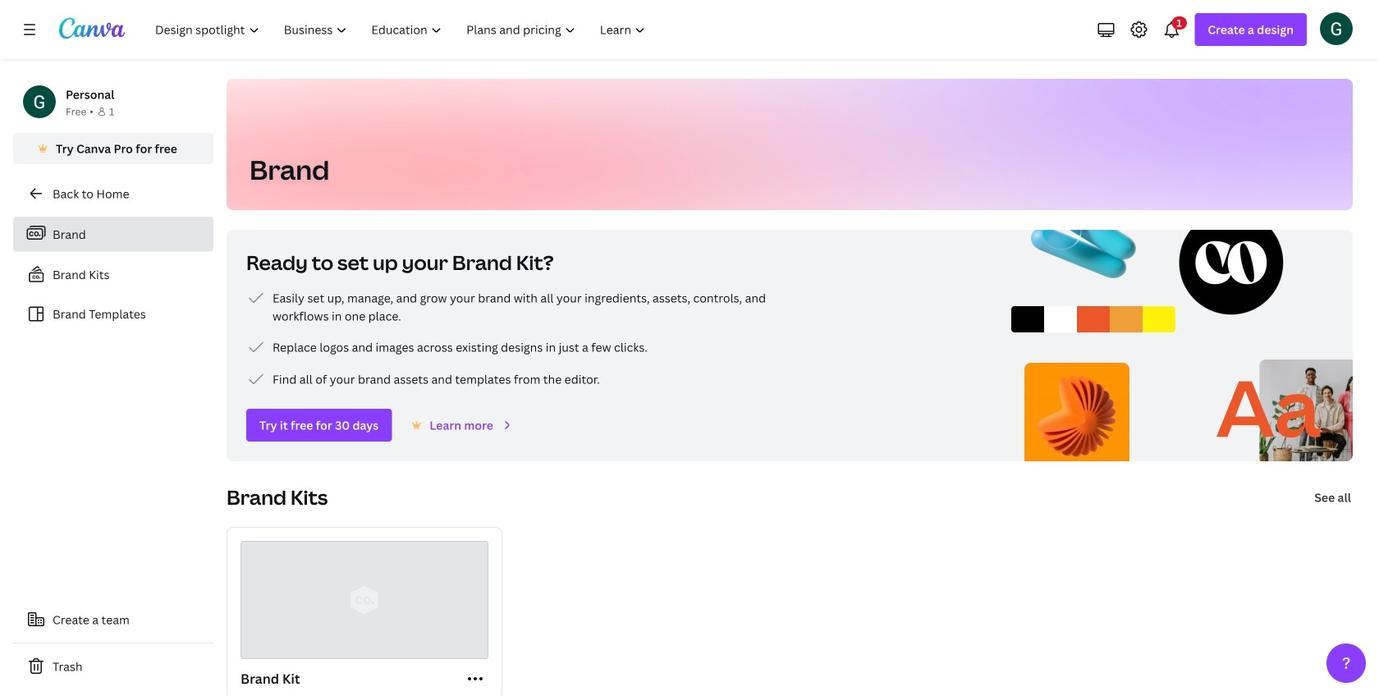 Task type: locate. For each thing, give the bounding box(es) containing it.
top level navigation element
[[144, 13, 660, 46]]

0 horizontal spatial list
[[13, 217, 213, 330]]

list
[[13, 217, 213, 330], [246, 288, 772, 389]]

1 horizontal spatial list
[[246, 288, 772, 389]]



Task type: describe. For each thing, give the bounding box(es) containing it.
greg robinson image
[[1320, 12, 1353, 45]]



Task type: vqa. For each thing, say whether or not it's contained in the screenshot.
the rightmost "list"
yes



